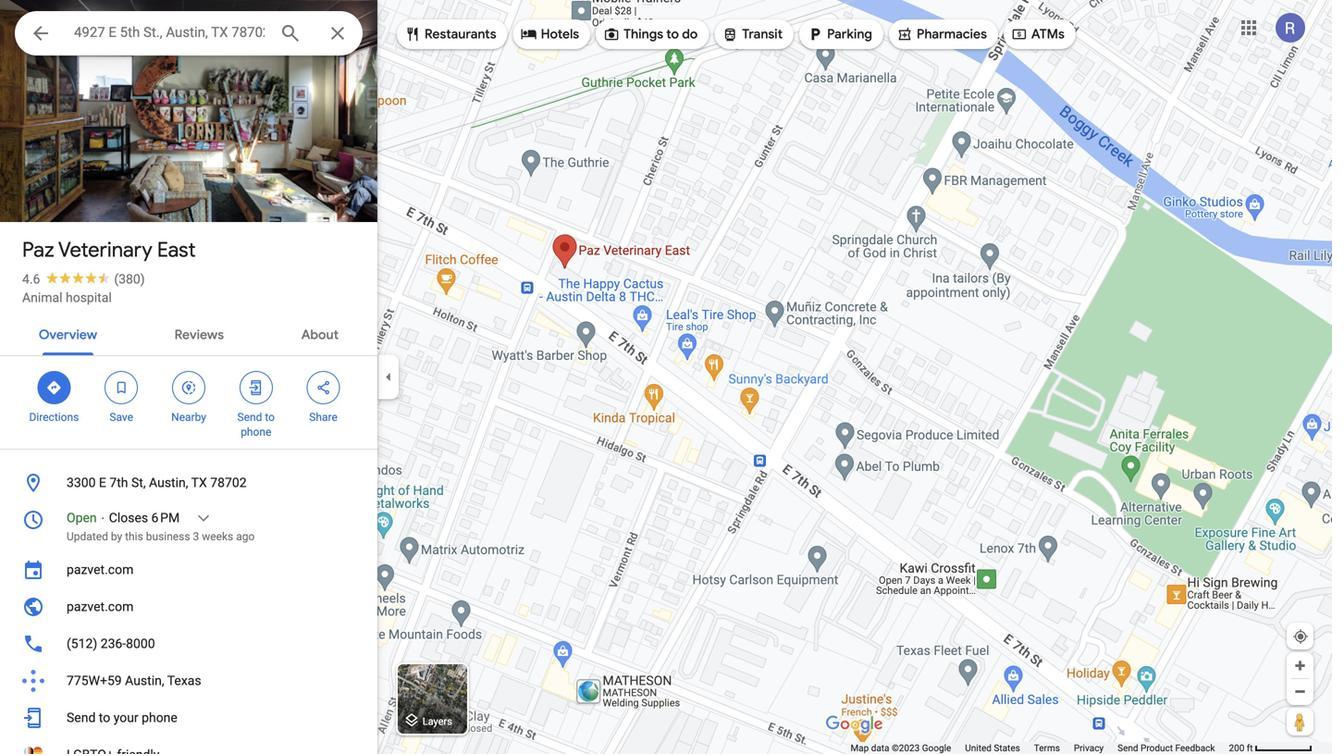 Task type: describe. For each thing, give the bounding box(es) containing it.
layers
[[423, 716, 453, 727]]

3300 e 7th st, austin, tx 78702
[[67, 475, 247, 491]]

200 ft button
[[1230, 743, 1314, 754]]

to for send to phone
[[265, 411, 275, 424]]

hospital
[[66, 290, 112, 305]]


[[180, 378, 197, 398]]

(380)
[[114, 272, 145, 287]]

map data ©2023 google
[[851, 743, 952, 754]]

privacy button
[[1075, 742, 1104, 754]]

2 pazvet.com link from the top
[[0, 589, 378, 626]]

hours image
[[22, 509, 44, 531]]

photo of paz veterinary east image
[[0, 0, 378, 253]]

save
[[110, 411, 133, 424]]

 things to do
[[604, 24, 698, 44]]

actions for paz veterinary east region
[[0, 356, 378, 449]]

to inside  things to do
[[667, 26, 679, 43]]

zoom in image
[[1294, 659, 1308, 673]]

236-
[[101, 636, 126, 652]]

ft
[[1248, 743, 1254, 754]]

78702
[[210, 475, 247, 491]]

privacy
[[1075, 743, 1104, 754]]

reviews
[[175, 327, 224, 343]]

open ⋅ closes 6 pm
[[67, 511, 180, 526]]

47 photos
[[47, 183, 113, 201]]

(512) 236-8000 button
[[0, 626, 378, 663]]


[[30, 20, 52, 47]]

photos
[[68, 183, 113, 201]]


[[46, 378, 62, 398]]

775w+59 austin, texas button
[[0, 663, 378, 700]]

pazvet.com for second pazvet.com link from the bottom
[[67, 562, 134, 578]]

united
[[966, 743, 992, 754]]

terms button
[[1035, 742, 1061, 754]]

product
[[1141, 743, 1174, 754]]

reviews button
[[160, 311, 239, 355]]

overview
[[39, 327, 97, 343]]

tx
[[191, 475, 207, 491]]

 parking
[[807, 24, 873, 44]]

ago
[[236, 530, 255, 543]]

 atms
[[1012, 24, 1065, 44]]

feedback
[[1176, 743, 1216, 754]]

phone inside send to phone
[[241, 426, 272, 439]]

send to phone
[[237, 411, 275, 439]]

e
[[99, 475, 106, 491]]

200
[[1230, 743, 1245, 754]]

send to your phone
[[67, 710, 178, 726]]

animal
[[22, 290, 63, 305]]

 search field
[[15, 11, 363, 59]]

collapse side panel image
[[379, 367, 399, 387]]

4.6
[[22, 272, 40, 287]]

footer inside google maps element
[[851, 742, 1230, 754]]

st,
[[131, 475, 146, 491]]


[[897, 24, 914, 44]]

pharmacies
[[917, 26, 988, 43]]

east
[[157, 237, 196, 263]]

atms
[[1032, 26, 1065, 43]]

paz veterinary east main content
[[0, 0, 378, 754]]


[[248, 378, 265, 398]]

tab list inside google maps element
[[0, 311, 378, 355]]

send product feedback button
[[1118, 742, 1216, 754]]

google
[[923, 743, 952, 754]]

parking
[[828, 26, 873, 43]]

pazvet.com for first pazvet.com link from the bottom
[[67, 599, 134, 615]]


[[722, 24, 739, 44]]

closes
[[109, 511, 148, 526]]

775w+59
[[67, 673, 122, 689]]

nearby
[[171, 411, 206, 424]]

states
[[995, 743, 1021, 754]]

overview button
[[24, 311, 112, 355]]

show your location image
[[1293, 629, 1310, 645]]

3300 e 7th st, austin, tx 78702 button
[[0, 465, 378, 502]]

your
[[114, 710, 139, 726]]

send to your phone button
[[0, 700, 378, 737]]

animal hospital button
[[22, 289, 112, 307]]

(512)
[[67, 636, 97, 652]]

8000
[[126, 636, 155, 652]]

transit
[[743, 26, 783, 43]]

veterinary
[[58, 237, 152, 263]]



Task type: vqa. For each thing, say whether or not it's contained in the screenshot.


Task type: locate. For each thing, give the bounding box(es) containing it.
1 horizontal spatial send
[[237, 411, 262, 424]]

paz
[[22, 237, 54, 263]]

send for send product feedback
[[1118, 743, 1139, 754]]

380 reviews element
[[114, 272, 145, 287]]

directions
[[29, 411, 79, 424]]

phone down ""
[[241, 426, 272, 439]]

0 vertical spatial pazvet.com
[[67, 562, 134, 578]]

6 pm
[[151, 511, 180, 526]]

0 horizontal spatial send
[[67, 710, 96, 726]]

updated
[[67, 530, 108, 543]]

terms
[[1035, 743, 1061, 754]]

0 vertical spatial to
[[667, 26, 679, 43]]

send inside send product feedback button
[[1118, 743, 1139, 754]]


[[1012, 24, 1028, 44]]

send
[[237, 411, 262, 424], [67, 710, 96, 726], [1118, 743, 1139, 754]]

send left product
[[1118, 743, 1139, 754]]

to left your
[[99, 710, 110, 726]]

pazvet.com up (512) 236-8000
[[67, 599, 134, 615]]

animal hospital
[[22, 290, 112, 305]]

phone right your
[[142, 710, 178, 726]]

0 vertical spatial send
[[237, 411, 262, 424]]

by
[[111, 530, 122, 543]]

paz veterinary east
[[22, 237, 196, 263]]

hotels
[[541, 26, 580, 43]]

pazvet.com link down the 3
[[0, 552, 378, 589]]

200 ft
[[1230, 743, 1254, 754]]

footer containing map data ©2023 google
[[851, 742, 1230, 754]]

©2023
[[892, 743, 920, 754]]

 transit
[[722, 24, 783, 44]]

0 horizontal spatial to
[[99, 710, 110, 726]]

send product feedback
[[1118, 743, 1216, 754]]

footer
[[851, 742, 1230, 754]]

3
[[193, 530, 199, 543]]

things
[[624, 26, 664, 43]]

1 horizontal spatial phone
[[241, 426, 272, 439]]

1 pazvet.com link from the top
[[0, 552, 378, 589]]

 button
[[15, 11, 67, 59]]

business
[[146, 530, 190, 543]]

texas
[[167, 673, 201, 689]]

map
[[851, 743, 869, 754]]

to left share
[[265, 411, 275, 424]]


[[604, 24, 620, 44]]

this
[[125, 530, 143, 543]]

google account: ruby anderson  
(rubyanndersson@gmail.com) image
[[1277, 13, 1306, 43]]

send for send to phone
[[237, 411, 262, 424]]

2 vertical spatial send
[[1118, 743, 1139, 754]]

pazvet.com link up 8000
[[0, 589, 378, 626]]

show street view coverage image
[[1288, 708, 1314, 736]]

google maps element
[[0, 0, 1333, 754]]

 hotels
[[521, 24, 580, 44]]

austin, right st, at bottom
[[149, 475, 188, 491]]

send inside send to phone
[[237, 411, 262, 424]]

updated by this business 3 weeks ago
[[67, 530, 255, 543]]

phone
[[241, 426, 272, 439], [142, 710, 178, 726]]

1 vertical spatial austin,
[[125, 673, 164, 689]]

⋅
[[100, 511, 106, 526]]

2 horizontal spatial to
[[667, 26, 679, 43]]

austin,
[[149, 475, 188, 491], [125, 673, 164, 689]]

none field inside 4927 e 5th st., austin, tx 78702 field
[[74, 21, 265, 44]]


[[113, 378, 130, 398]]

 pharmacies
[[897, 24, 988, 44]]

tab list containing overview
[[0, 311, 378, 355]]

0 vertical spatial phone
[[241, 426, 272, 439]]

send for send to your phone
[[67, 710, 96, 726]]

47
[[47, 183, 64, 201]]

to for send to your phone
[[99, 710, 110, 726]]

1 vertical spatial send
[[67, 710, 96, 726]]

austin, down 8000
[[125, 673, 164, 689]]

1 horizontal spatial to
[[265, 411, 275, 424]]

2 pazvet.com from the top
[[67, 599, 134, 615]]

1 vertical spatial to
[[265, 411, 275, 424]]

to inside button
[[99, 710, 110, 726]]

send down ""
[[237, 411, 262, 424]]

send inside send to your phone button
[[67, 710, 96, 726]]

weeks
[[202, 530, 233, 543]]

(512) 236-8000
[[67, 636, 155, 652]]


[[807, 24, 824, 44]]

pazvet.com down updated
[[67, 562, 134, 578]]

 restaurants
[[405, 24, 497, 44]]

tab list
[[0, 311, 378, 355]]

775w+59 austin, texas
[[67, 673, 201, 689]]

2 horizontal spatial send
[[1118, 743, 1139, 754]]

information for paz veterinary east region
[[0, 465, 378, 754]]

open
[[67, 511, 97, 526]]

phone inside button
[[142, 710, 178, 726]]


[[405, 24, 421, 44]]

1 vertical spatial pazvet.com
[[67, 599, 134, 615]]

united states button
[[966, 742, 1021, 754]]

zoom out image
[[1294, 685, 1308, 699]]

do
[[682, 26, 698, 43]]


[[315, 378, 332, 398]]

share
[[309, 411, 338, 424]]

pazvet.com link
[[0, 552, 378, 589], [0, 589, 378, 626]]

about button
[[287, 311, 354, 355]]

send down 775w+59
[[67, 710, 96, 726]]

4927 E 5th St., Austin, TX 78702 field
[[15, 11, 363, 56]]

data
[[872, 743, 890, 754]]

united states
[[966, 743, 1021, 754]]

about
[[301, 327, 339, 343]]

0 horizontal spatial phone
[[142, 710, 178, 726]]

restaurants
[[425, 26, 497, 43]]


[[521, 24, 538, 44]]

to inside send to phone
[[265, 411, 275, 424]]

1 vertical spatial phone
[[142, 710, 178, 726]]

0 vertical spatial austin,
[[149, 475, 188, 491]]

show open hours for the week image
[[195, 510, 212, 527]]

to left do at the right
[[667, 26, 679, 43]]

7th
[[110, 475, 128, 491]]

47 photos button
[[14, 176, 121, 208]]

3300
[[67, 475, 96, 491]]

None field
[[74, 21, 265, 44]]

2 vertical spatial to
[[99, 710, 110, 726]]

1 pazvet.com from the top
[[67, 562, 134, 578]]

4.6 stars image
[[40, 272, 114, 284]]



